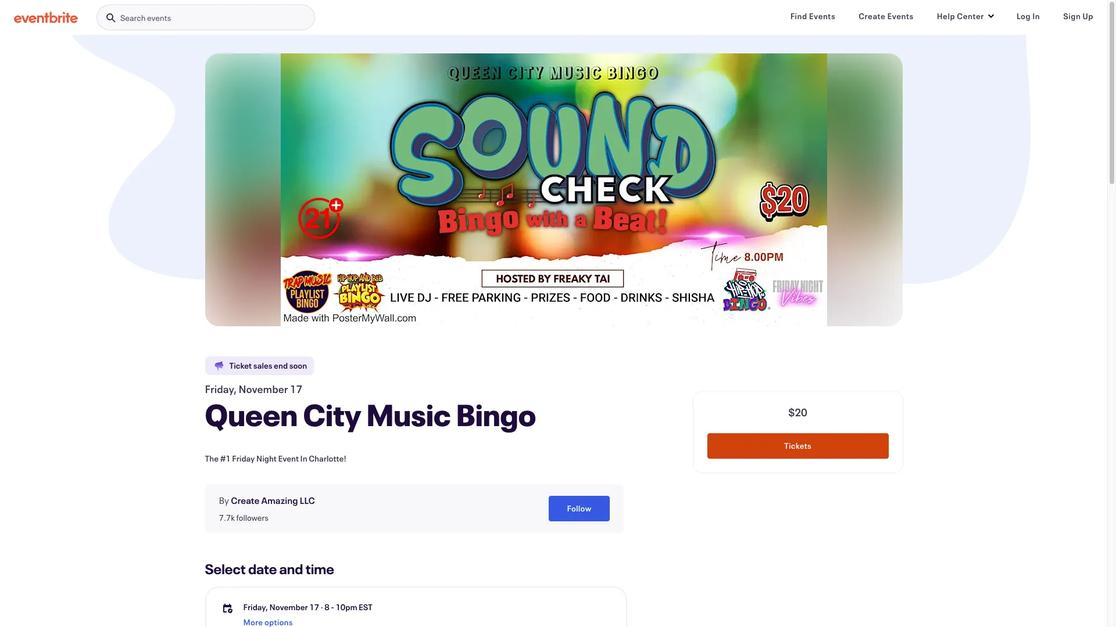 Task type: locate. For each thing, give the bounding box(es) containing it.
17 left ·
[[309, 602, 319, 613]]

tickets button
[[707, 434, 889, 459]]

0 horizontal spatial in
[[300, 453, 307, 464]]

17 for queen
[[290, 382, 303, 396]]

0 vertical spatial 17
[[290, 382, 303, 396]]

1 vertical spatial 17
[[309, 602, 319, 613]]

friday, inside friday, november 17 queen city music bingo
[[205, 382, 237, 396]]

0 vertical spatial create
[[859, 10, 886, 22]]

1 horizontal spatial in
[[1032, 10, 1040, 22]]

1 horizontal spatial create
[[859, 10, 886, 22]]

17 inside friday, november 17 queen city music bingo
[[290, 382, 303, 396]]

sign
[[1063, 10, 1081, 22]]

1 vertical spatial in
[[300, 453, 307, 464]]

sales
[[253, 360, 272, 371]]

17 down soon
[[290, 382, 303, 396]]

search
[[120, 12, 146, 23]]

time
[[306, 560, 334, 579]]

create events link
[[849, 5, 923, 28]]

followers
[[236, 513, 268, 524]]

amazing
[[261, 495, 298, 507]]

events right find
[[809, 10, 835, 22]]

november inside friday, november 17 queen city music bingo
[[239, 382, 288, 396]]

17
[[290, 382, 303, 396], [309, 602, 319, 613]]

sign up link
[[1054, 5, 1103, 28]]

in right log
[[1032, 10, 1040, 22]]

#1
[[220, 453, 231, 464]]

log in link
[[1007, 5, 1049, 28]]

events for find events
[[809, 10, 835, 22]]

2 events from the left
[[887, 10, 914, 22]]

0 horizontal spatial 17
[[290, 382, 303, 396]]

-
[[331, 602, 334, 613]]

end
[[274, 360, 288, 371]]

november
[[239, 382, 288, 396], [269, 602, 308, 613]]

create
[[859, 10, 886, 22], [231, 495, 260, 507]]

friday, down ticket
[[205, 382, 237, 396]]

in
[[1032, 10, 1040, 22], [300, 453, 307, 464]]

november for ·
[[269, 602, 308, 613]]

0 vertical spatial november
[[239, 382, 288, 396]]

0 horizontal spatial friday,
[[205, 382, 237, 396]]

1 events from the left
[[809, 10, 835, 22]]

find events
[[790, 10, 835, 22]]

friday, november 17 · 8 - 10pm est
[[243, 602, 373, 613]]

november left ·
[[269, 602, 308, 613]]

events
[[809, 10, 835, 22], [887, 10, 914, 22]]

1 horizontal spatial events
[[887, 10, 914, 22]]

the
[[205, 453, 219, 464]]

in right event
[[300, 453, 307, 464]]

and
[[279, 560, 303, 579]]

ticket sales end soon
[[229, 360, 307, 371]]

tickets
[[784, 441, 811, 452]]

queen
[[205, 395, 298, 435]]

november for queen
[[239, 382, 288, 396]]

november down sales
[[239, 382, 288, 396]]

soon
[[289, 360, 307, 371]]

friday, for queen
[[205, 382, 237, 396]]

friday,
[[205, 382, 237, 396], [243, 602, 268, 613]]

eventbrite image
[[14, 12, 78, 23]]

events left help
[[887, 10, 914, 22]]

8
[[325, 602, 329, 613]]

charlotte!
[[309, 453, 346, 464]]

1 vertical spatial friday,
[[243, 602, 268, 613]]

1 vertical spatial november
[[269, 602, 308, 613]]

follow
[[567, 503, 591, 514]]

0 horizontal spatial create
[[231, 495, 260, 507]]

friday, for ·
[[243, 602, 268, 613]]

1 horizontal spatial 17
[[309, 602, 319, 613]]

1 horizontal spatial friday,
[[243, 602, 268, 613]]

in inside article
[[300, 453, 307, 464]]

events
[[147, 12, 171, 23]]

·
[[321, 602, 323, 613]]

the #1 friday night event in charlotte!
[[205, 453, 346, 464]]

search events button
[[96, 5, 315, 31]]

night
[[256, 453, 277, 464]]

0 horizontal spatial events
[[809, 10, 835, 22]]

1 vertical spatial create
[[231, 495, 260, 507]]

10pm
[[336, 602, 357, 613]]

friday, down date
[[243, 602, 268, 613]]

0 vertical spatial friday,
[[205, 382, 237, 396]]

search events
[[120, 12, 171, 23]]



Task type: vqa. For each thing, say whether or not it's contained in the screenshot.
8
yes



Task type: describe. For each thing, give the bounding box(es) containing it.
find
[[790, 10, 807, 22]]

est
[[359, 602, 373, 613]]

city
[[303, 395, 361, 435]]

bingo
[[456, 395, 536, 435]]

by create amazing llc 7.7k followers
[[219, 495, 315, 524]]

find events link
[[781, 5, 845, 28]]

queen city music bingo article
[[0, 35, 1107, 628]]

create inside 'by create amazing llc 7.7k followers'
[[231, 495, 260, 507]]

help
[[937, 10, 955, 22]]

event
[[278, 453, 299, 464]]

organizer profile element
[[205, 485, 623, 534]]

date
[[248, 560, 277, 579]]

select date and time
[[205, 560, 334, 579]]

ticket
[[229, 360, 252, 371]]

friday, november 17 queen city music bingo
[[205, 382, 536, 435]]

center
[[957, 10, 984, 22]]

$20
[[788, 406, 807, 420]]

queen city music bingo image
[[280, 53, 827, 327]]

select
[[205, 560, 246, 579]]

0 vertical spatial in
[[1032, 10, 1040, 22]]

sign up
[[1063, 10, 1093, 22]]

events for create events
[[887, 10, 914, 22]]

follow button
[[549, 496, 609, 522]]

up
[[1083, 10, 1093, 22]]

log in
[[1017, 10, 1040, 22]]

friday
[[232, 453, 255, 464]]

help center
[[937, 10, 984, 22]]

llc
[[300, 495, 315, 507]]

log
[[1017, 10, 1031, 22]]

17 for ·
[[309, 602, 319, 613]]

music
[[367, 395, 451, 435]]

by
[[219, 495, 229, 507]]

create events
[[859, 10, 914, 22]]

7.7k
[[219, 513, 235, 524]]



